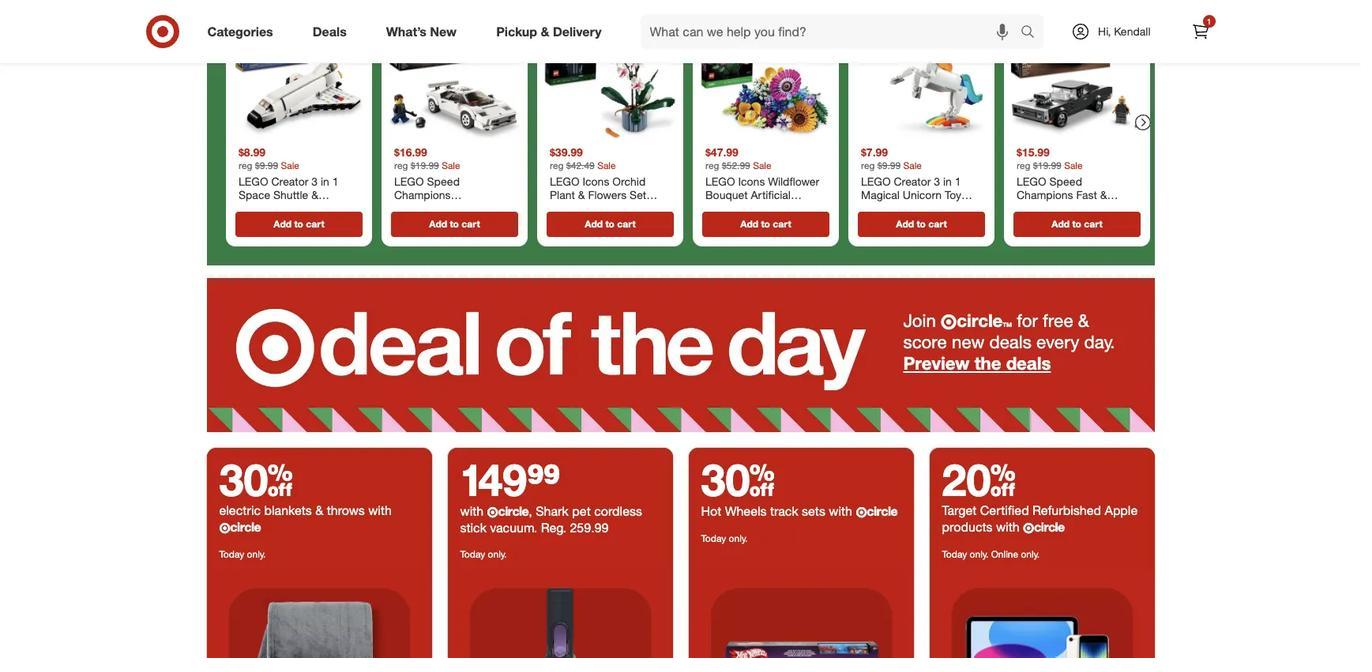 Task type: vqa. For each thing, say whether or not it's contained in the screenshot.


Task type: locate. For each thing, give the bounding box(es) containing it.
2 reg from the left
[[394, 159, 408, 171]]

champions for race
[[394, 188, 450, 202]]

0 horizontal spatial $19.99
[[410, 159, 439, 171]]

cart down countach
[[461, 218, 480, 230]]

0 horizontal spatial 30
[[219, 453, 293, 507]]

lego inside $39.99 reg $42.49 sale lego icons orchid plant & flowers set 10311
[[550, 174, 579, 188]]

$9.99 for $8.99
[[255, 159, 278, 171]]

2 horizontal spatial today only.
[[701, 533, 748, 545]]

target
[[942, 503, 977, 519]]

flowers inside $39.99 reg $42.49 sale lego icons orchid plant & flowers set 10311
[[588, 188, 626, 202]]

lego inside $15.99 reg $19.99 sale lego speed champions fast & furious 1970 dodge charger set 76912
[[1017, 174, 1046, 188]]

add to cart down $39.99 reg $42.49 sale lego icons orchid plant & flowers set 10311
[[585, 218, 635, 230]]

2 speed from the left
[[1049, 174, 1082, 188]]

5 reg from the left
[[861, 159, 875, 171]]

to down the toys
[[294, 218, 303, 230]]

icons for &
[[582, 174, 609, 188]]

set down the orchid
[[629, 188, 646, 202]]

1 lego from the left
[[238, 174, 268, 188]]

categories
[[207, 23, 273, 39]]

3 add from the left
[[585, 218, 603, 230]]

add for 10313
[[740, 218, 758, 230]]

6 cart from the left
[[1084, 218, 1102, 230]]

icons inside $47.99 reg $52.99 sale lego icons wildflower bouquet artificial flowers 10313
[[738, 174, 765, 188]]

0 horizontal spatial flowers
[[588, 188, 626, 202]]

plant
[[550, 188, 575, 202]]

lego creator 3 in 1 magical unicorn toy animal playset 31140 image
[[855, 6, 988, 139]]

$19.99 inside $16.99 reg $19.99 sale lego speed champions lamborghini countach race car set 76908
[[410, 159, 439, 171]]

& inside $39.99 reg $42.49 sale lego icons orchid plant & flowers set 10311
[[578, 188, 585, 202]]

0 horizontal spatial set
[[443, 216, 460, 229]]

lego for lego speed champions lamborghini countach race car set 76908
[[394, 174, 424, 188]]

10313
[[747, 202, 778, 216]]

2 lego from the left
[[394, 174, 424, 188]]

2 30 from the left
[[701, 453, 775, 507]]

creator up shuttle on the left top of page
[[271, 174, 308, 188]]

certified
[[980, 503, 1029, 519]]

5 add to cart button from the left
[[858, 212, 985, 237]]

add down playset
[[896, 218, 914, 230]]

lego inside $47.99 reg $52.99 sale lego icons wildflower bouquet artificial flowers 10313
[[705, 174, 735, 188]]

to for unicorn
[[916, 218, 926, 230]]

4 to from the left
[[761, 218, 770, 230]]

car
[[422, 216, 440, 229]]

in inside $8.99 reg $9.99 sale lego creator 3 in 1 space shuttle & spaceship toys 31134
[[320, 174, 329, 188]]

cart down dodge
[[1084, 218, 1102, 230]]

1 horizontal spatial 30
[[701, 453, 775, 507]]

& inside for free & score new deals every day. preview the deals
[[1078, 310, 1089, 331]]

sale up lamborghini
[[441, 159, 460, 171]]

1 $9.99 from the left
[[255, 159, 278, 171]]

1 in from the left
[[320, 174, 329, 188]]

with down certified
[[996, 519, 1020, 535]]

& up dodge
[[1100, 188, 1107, 202]]

charger
[[1017, 216, 1056, 229]]

6 sale from the left
[[1064, 159, 1083, 171]]

only. down the 'vacuum.'
[[488, 549, 507, 560]]

refurbished
[[1033, 503, 1102, 519]]

lego speed champions lamborghini countach race car set 76908 image
[[388, 6, 521, 139]]

target deal of the day image for hot wheels track sets with
[[689, 567, 914, 658]]

0 horizontal spatial icons
[[582, 174, 609, 188]]

cart down 10313
[[773, 218, 791, 230]]

add to cart down countach
[[429, 218, 480, 230]]

circle inside 30 electric blankets & throws with circle
[[230, 519, 261, 535]]

unicorn
[[903, 188, 941, 202]]

add for 1970
[[1052, 218, 1070, 230]]

today down 'electric'
[[219, 549, 244, 560]]

& right free
[[1078, 310, 1089, 331]]

1 horizontal spatial 3
[[934, 174, 940, 188]]

5 cart from the left
[[928, 218, 947, 230]]

to for 10313
[[761, 218, 770, 230]]

to down $39.99 reg $42.49 sale lego icons orchid plant & flowers set 10311
[[605, 218, 614, 230]]

in up "31134"
[[320, 174, 329, 188]]

3 up the toys
[[311, 174, 317, 188]]

sale
[[280, 159, 299, 171], [441, 159, 460, 171], [597, 159, 616, 171], [753, 159, 771, 171], [903, 159, 922, 171], [1064, 159, 1083, 171]]

icons down $52.99
[[738, 174, 765, 188]]

5 to from the left
[[916, 218, 926, 230]]

cart down the toys
[[306, 218, 324, 230]]

$16.99
[[394, 146, 427, 159]]

set right car
[[443, 216, 460, 229]]

2 $9.99 from the left
[[877, 159, 900, 171]]

pet
[[572, 504, 591, 519]]

0 horizontal spatial 3
[[311, 174, 317, 188]]

carousel region
[[207, 0, 1155, 278]]

only. down 'electric'
[[247, 549, 266, 560]]

reg down $39.99
[[550, 159, 563, 171]]

sale inside $47.99 reg $52.99 sale lego icons wildflower bouquet artificial flowers 10313
[[753, 159, 771, 171]]

kendall
[[1114, 24, 1151, 38]]

1 add to cart button from the left
[[235, 212, 362, 237]]

in inside $7.99 reg $9.99 sale lego creator 3 in 1 magical unicorn toy animal playset 31140
[[943, 174, 952, 188]]

1 up "31134"
[[332, 174, 338, 188]]

sale inside $7.99 reg $9.99 sale lego creator 3 in 1 magical unicorn toy animal playset 31140
[[903, 159, 922, 171]]

target deal of the day image for electric blankets & throws with
[[207, 567, 432, 658]]

add down '1970'
[[1052, 218, 1070, 230]]

add down spaceship
[[273, 218, 291, 230]]

today only. down stick
[[460, 549, 507, 560]]

flowers inside $47.99 reg $52.99 sale lego icons wildflower bouquet artificial flowers 10313
[[705, 202, 744, 216]]

lego up plant
[[550, 174, 579, 188]]

3 up unicorn
[[934, 174, 940, 188]]

3 add to cart from the left
[[585, 218, 635, 230]]

flowers down the orchid
[[588, 188, 626, 202]]

to for set
[[605, 218, 614, 230]]

add to cart button for set
[[546, 212, 674, 237]]

delivery
[[553, 23, 602, 39]]

1 creator from the left
[[271, 174, 308, 188]]

1 horizontal spatial set
[[629, 188, 646, 202]]

sale right $52.99
[[753, 159, 771, 171]]

apple
[[1105, 503, 1138, 519]]

6 lego from the left
[[1017, 174, 1046, 188]]

$52.99
[[722, 159, 750, 171]]

to down 10313
[[761, 218, 770, 230]]

today only. for hot wheels track sets with
[[701, 533, 748, 545]]

3 lego from the left
[[550, 174, 579, 188]]

3 inside $7.99 reg $9.99 sale lego creator 3 in 1 magical unicorn toy animal playset 31140
[[934, 174, 940, 188]]

149
[[460, 453, 527, 507]]

add to cart down playset
[[896, 218, 947, 230]]

1 icons from the left
[[582, 174, 609, 188]]

score
[[904, 331, 947, 352]]

$19.99 down $16.99
[[410, 159, 439, 171]]

& left throws on the left bottom of page
[[315, 503, 323, 519]]

add down 10313
[[740, 218, 758, 230]]

sale inside $39.99 reg $42.49 sale lego icons orchid plant & flowers set 10311
[[597, 159, 616, 171]]

6 reg from the left
[[1017, 159, 1030, 171]]

to down playset
[[916, 218, 926, 230]]

circle for with
[[498, 504, 529, 519]]

wildflower
[[768, 174, 819, 188]]

4 add to cart from the left
[[740, 218, 791, 230]]

champions up lamborghini
[[394, 188, 450, 202]]

reg inside $47.99 reg $52.99 sale lego icons wildflower bouquet artificial flowers 10313
[[705, 159, 719, 171]]

1 to from the left
[[294, 218, 303, 230]]

in
[[320, 174, 329, 188], [943, 174, 952, 188]]

today only.
[[701, 533, 748, 545], [219, 549, 266, 560], [460, 549, 507, 560]]

today down stick
[[460, 549, 485, 560]]

1 horizontal spatial today only.
[[460, 549, 507, 560]]

5 add to cart from the left
[[896, 218, 947, 230]]

reg for $47.99
[[705, 159, 719, 171]]

icons inside $39.99 reg $42.49 sale lego icons orchid plant & flowers set 10311
[[582, 174, 609, 188]]

2 champions from the left
[[1017, 188, 1073, 202]]

today
[[701, 533, 726, 545], [219, 549, 244, 560], [460, 549, 485, 560], [942, 549, 967, 560]]

2 horizontal spatial set
[[1059, 216, 1076, 229]]

cart for unicorn
[[928, 218, 947, 230]]

2 creator from the left
[[894, 174, 931, 188]]

speed inside $16.99 reg $19.99 sale lego speed champions lamborghini countach race car set 76908
[[427, 174, 459, 188]]

1 horizontal spatial creator
[[894, 174, 931, 188]]

30 for 30 electric blankets & throws with circle
[[219, 453, 293, 507]]

deals down the tm
[[990, 331, 1032, 352]]

icons
[[582, 174, 609, 188], [738, 174, 765, 188]]

sale for $16.99
[[441, 159, 460, 171]]

1 horizontal spatial $19.99
[[1033, 159, 1061, 171]]

reg down $7.99
[[861, 159, 875, 171]]

& inside 30 electric blankets & throws with circle
[[315, 503, 323, 519]]

2 in from the left
[[943, 174, 952, 188]]

icons for artificial
[[738, 174, 765, 188]]

champions up furious
[[1017, 188, 1073, 202]]

reg inside $15.99 reg $19.99 sale lego speed champions fast & furious 1970 dodge charger set 76912
[[1017, 159, 1030, 171]]

in up toy
[[943, 174, 952, 188]]

artificial
[[751, 188, 790, 202]]

with right throws on the left bottom of page
[[368, 503, 392, 519]]

hi,
[[1098, 24, 1111, 38]]

join ◎ circle tm
[[904, 310, 1012, 331]]

4 add from the left
[[740, 218, 758, 230]]

cart down 31140
[[928, 218, 947, 230]]

reg for $39.99
[[550, 159, 563, 171]]

1 speed from the left
[[427, 174, 459, 188]]

6 add to cart button from the left
[[1013, 212, 1141, 237]]

1 add to cart from the left
[[273, 218, 324, 230]]

lego inside $16.99 reg $19.99 sale lego speed champions lamborghini countach race car set 76908
[[394, 174, 424, 188]]

& right plant
[[578, 188, 585, 202]]

3 to from the left
[[605, 218, 614, 230]]

free
[[1043, 310, 1074, 331]]

$19.99 down '$15.99'
[[1033, 159, 1061, 171]]

champions inside $16.99 reg $19.99 sale lego speed champions lamborghini countach race car set 76908
[[394, 188, 450, 202]]

1 horizontal spatial champions
[[1017, 188, 1073, 202]]

lego
[[238, 174, 268, 188], [394, 174, 424, 188], [550, 174, 579, 188], [705, 174, 735, 188], [861, 174, 891, 188], [1017, 174, 1046, 188]]

reg inside $16.99 reg $19.99 sale lego speed champions lamborghini countach race car set 76908
[[394, 159, 408, 171]]

1 inside $8.99 reg $9.99 sale lego creator 3 in 1 space shuttle & spaceship toys 31134
[[332, 174, 338, 188]]

sale for $7.99
[[903, 159, 922, 171]]

5 add from the left
[[896, 218, 914, 230]]

lego up magical
[[861, 174, 891, 188]]

2 sale from the left
[[441, 159, 460, 171]]

what's
[[386, 23, 427, 39]]

3
[[311, 174, 317, 188], [934, 174, 940, 188]]

lego up furious
[[1017, 174, 1046, 188]]

4 reg from the left
[[705, 159, 719, 171]]

4 sale from the left
[[753, 159, 771, 171]]

$9.99 inside $8.99 reg $9.99 sale lego creator 3 in 1 space shuttle & spaceship toys 31134
[[255, 159, 278, 171]]

2 3 from the left
[[934, 174, 940, 188]]

31140
[[937, 202, 967, 216]]

set
[[629, 188, 646, 202], [443, 216, 460, 229], [1059, 216, 1076, 229]]

sale up unicorn
[[903, 159, 922, 171]]

5 sale from the left
[[903, 159, 922, 171]]

lego inside $7.99 reg $9.99 sale lego creator 3 in 1 magical unicorn toy animal playset 31140
[[861, 174, 891, 188]]

$9.99 down "$8.99"
[[255, 159, 278, 171]]

lego for lego creator 3 in 1 space shuttle & spaceship toys 31134
[[238, 174, 268, 188]]

set inside $15.99 reg $19.99 sale lego speed champions fast & furious 1970 dodge charger set 76912
[[1059, 216, 1076, 229]]

$9.99
[[255, 159, 278, 171], [877, 159, 900, 171]]

circle
[[957, 310, 1003, 331], [498, 504, 529, 519], [867, 504, 898, 519], [230, 519, 261, 535], [1034, 519, 1065, 535]]

reg for $15.99
[[1017, 159, 1030, 171]]

3 sale from the left
[[597, 159, 616, 171]]

lego down $16.99
[[394, 174, 424, 188]]

set down '1970'
[[1059, 216, 1076, 229]]

30 inside 30 electric blankets & throws with circle
[[219, 453, 293, 507]]

today only. down 'electric'
[[219, 549, 266, 560]]

1 up toy
[[955, 174, 961, 188]]

champions inside $15.99 reg $19.99 sale lego speed champions fast & furious 1970 dodge charger set 76912
[[1017, 188, 1073, 202]]

4 lego from the left
[[705, 174, 735, 188]]

add to cart down '1970'
[[1052, 218, 1102, 230]]

add down lamborghini
[[429, 218, 447, 230]]

1 horizontal spatial $9.99
[[877, 159, 900, 171]]

reg inside $7.99 reg $9.99 sale lego creator 3 in 1 magical unicorn toy animal playset 31140
[[861, 159, 875, 171]]

sale up shuttle on the left top of page
[[280, 159, 299, 171]]

0 horizontal spatial creator
[[271, 174, 308, 188]]

circle for target certified refurbished apple products with
[[1034, 519, 1065, 535]]

1 horizontal spatial 1
[[955, 174, 961, 188]]

sale inside $15.99 reg $19.99 sale lego speed champions fast & furious 1970 dodge charger set 76912
[[1064, 159, 1083, 171]]

1 horizontal spatial icons
[[738, 174, 765, 188]]

sale up fast
[[1064, 159, 1083, 171]]

flowers down bouquet
[[705, 202, 744, 216]]

sale for $8.99
[[280, 159, 299, 171]]

6 add from the left
[[1052, 218, 1070, 230]]

cart
[[306, 218, 324, 230], [461, 218, 480, 230], [617, 218, 635, 230], [773, 218, 791, 230], [928, 218, 947, 230], [1084, 218, 1102, 230]]

1 horizontal spatial in
[[943, 174, 952, 188]]

creator inside $8.99 reg $9.99 sale lego creator 3 in 1 space shuttle & spaceship toys 31134
[[271, 174, 308, 188]]

2 icons from the left
[[738, 174, 765, 188]]

0 horizontal spatial 1
[[332, 174, 338, 188]]

6 to from the left
[[1072, 218, 1081, 230]]

cart for 1970
[[1084, 218, 1102, 230]]

to down '1970'
[[1072, 218, 1081, 230]]

2 to from the left
[[450, 218, 459, 230]]

add for shuttle
[[273, 218, 291, 230]]

4 add to cart button from the left
[[702, 212, 829, 237]]

3 reg from the left
[[550, 159, 563, 171]]

target deal of the day image
[[207, 278, 1155, 433], [207, 567, 432, 658], [448, 567, 673, 658], [689, 567, 914, 658], [930, 567, 1155, 658]]

creator for shuttle
[[271, 174, 308, 188]]

0 horizontal spatial champions
[[394, 188, 450, 202]]

2 $19.99 from the left
[[1033, 159, 1061, 171]]

to for car
[[450, 218, 459, 230]]

only. left online
[[970, 549, 989, 560]]

lego up bouquet
[[705, 174, 735, 188]]

0 horizontal spatial today only.
[[219, 549, 266, 560]]

1 horizontal spatial speed
[[1049, 174, 1082, 188]]

today down products
[[942, 549, 967, 560]]

hot
[[701, 504, 722, 519]]

to right car
[[450, 218, 459, 230]]

reg inside $8.99 reg $9.99 sale lego creator 3 in 1 space shuttle & spaceship toys 31134
[[238, 159, 252, 171]]

$47.99 reg $52.99 sale lego icons wildflower bouquet artificial flowers 10313
[[705, 146, 819, 216]]

3 inside $8.99 reg $9.99 sale lego creator 3 in 1 space shuttle & spaceship toys 31134
[[311, 174, 317, 188]]

4 cart from the left
[[773, 218, 791, 230]]

1 add from the left
[[273, 218, 291, 230]]

icons down $42.49
[[582, 174, 609, 188]]

creator inside $7.99 reg $9.99 sale lego creator 3 in 1 magical unicorn toy animal playset 31140
[[894, 174, 931, 188]]

sale inside $8.99 reg $9.99 sale lego creator 3 in 1 space shuttle & spaceship toys 31134
[[280, 159, 299, 171]]

1 cart from the left
[[306, 218, 324, 230]]

20
[[942, 453, 1016, 507]]

1 inside $7.99 reg $9.99 sale lego creator 3 in 1 magical unicorn toy animal playset 31140
[[955, 174, 961, 188]]

add to cart for 1970
[[1052, 218, 1102, 230]]

cart down the orchid
[[617, 218, 635, 230]]

30
[[219, 453, 293, 507], [701, 453, 775, 507]]

sale inside $16.99 reg $19.99 sale lego speed champions lamborghini countach race car set 76908
[[441, 159, 460, 171]]

add to cart down the toys
[[273, 218, 324, 230]]

$9.99 inside $7.99 reg $9.99 sale lego creator 3 in 1 magical unicorn toy animal playset 31140
[[877, 159, 900, 171]]

2 add to cart button from the left
[[391, 212, 518, 237]]

deals
[[990, 331, 1032, 352], [1006, 352, 1051, 374]]

0 horizontal spatial in
[[320, 174, 329, 188]]

& up the toys
[[311, 188, 318, 202]]

6 add to cart from the left
[[1052, 218, 1102, 230]]

lego inside $8.99 reg $9.99 sale lego creator 3 in 1 space shuttle & spaceship toys 31134
[[238, 174, 268, 188]]

speed
[[427, 174, 459, 188], [1049, 174, 1082, 188]]

flowers for set
[[588, 188, 626, 202]]

what's new link
[[373, 14, 477, 49]]

reg down '$15.99'
[[1017, 159, 1030, 171]]

1 3 from the left
[[311, 174, 317, 188]]

3 for shuttle
[[311, 174, 317, 188]]

speed inside $15.99 reg $19.99 sale lego speed champions fast & furious 1970 dodge charger set 76912
[[1049, 174, 1082, 188]]

shark
[[536, 504, 569, 519]]

speed up lamborghini
[[427, 174, 459, 188]]

today down hot
[[701, 533, 726, 545]]

149 99
[[460, 453, 561, 507]]

magical
[[861, 188, 900, 202]]

&
[[541, 23, 550, 39], [311, 188, 318, 202], [578, 188, 585, 202], [1100, 188, 1107, 202], [1078, 310, 1089, 331], [315, 503, 323, 519]]

reg down $47.99
[[705, 159, 719, 171]]

10311
[[550, 202, 580, 216]]

reg down "$8.99"
[[238, 159, 252, 171]]

today only. down hot
[[701, 533, 748, 545]]

only. down wheels at the bottom of the page
[[729, 533, 748, 545]]

0 horizontal spatial $9.99
[[255, 159, 278, 171]]

add down $39.99 reg $42.49 sale lego icons orchid plant & flowers set 10311
[[585, 218, 603, 230]]

add for unicorn
[[896, 218, 914, 230]]

3 add to cart button from the left
[[546, 212, 674, 237]]

1 30 from the left
[[219, 453, 293, 507]]

categories link
[[194, 14, 293, 49]]

$15.99
[[1017, 146, 1050, 159]]

today only. for electric blankets & throws with
[[219, 549, 266, 560]]

add to cart down 10313
[[740, 218, 791, 230]]

5 lego from the left
[[861, 174, 891, 188]]

speed up fast
[[1049, 174, 1082, 188]]

cart for set
[[617, 218, 635, 230]]

$9.99 for $7.99
[[877, 159, 900, 171]]

1 reg from the left
[[238, 159, 252, 171]]

add to cart for unicorn
[[896, 218, 947, 230]]

to for shuttle
[[294, 218, 303, 230]]

orchid
[[612, 174, 645, 188]]

$9.99 down $7.99
[[877, 159, 900, 171]]

today only. for with
[[460, 549, 507, 560]]

2 add from the left
[[429, 218, 447, 230]]

1 right kendall on the top right of the page
[[1207, 17, 1212, 26]]

0 horizontal spatial speed
[[427, 174, 459, 188]]

What can we help you find? suggestions appear below search field
[[640, 14, 1025, 49]]

3 cart from the left
[[617, 218, 635, 230]]

what's new
[[386, 23, 457, 39]]

1 $19.99 from the left
[[410, 159, 439, 171]]

throws
[[327, 503, 365, 519]]

1 sale from the left
[[280, 159, 299, 171]]

wheels
[[725, 504, 767, 519]]

2 cart from the left
[[461, 218, 480, 230]]

lego up space
[[238, 174, 268, 188]]

1 champions from the left
[[394, 188, 450, 202]]

creator up unicorn
[[894, 174, 931, 188]]

$19.99 inside $15.99 reg $19.99 sale lego speed champions fast & furious 1970 dodge charger set 76912
[[1033, 159, 1061, 171]]

reg for $7.99
[[861, 159, 875, 171]]

add to cart for shuttle
[[273, 218, 324, 230]]

creator
[[271, 174, 308, 188], [894, 174, 931, 188]]

to
[[294, 218, 303, 230], [450, 218, 459, 230], [605, 218, 614, 230], [761, 218, 770, 230], [916, 218, 926, 230], [1072, 218, 1081, 230]]

lego creator 3 in 1 space shuttle & spaceship toys 31134 image
[[232, 6, 365, 139]]

speed for lamborghini
[[427, 174, 459, 188]]

1 horizontal spatial flowers
[[705, 202, 744, 216]]

with up stick
[[460, 504, 487, 519]]

1 link
[[1183, 14, 1218, 49]]

2 add to cart from the left
[[429, 218, 480, 230]]

reg inside $39.99 reg $42.49 sale lego icons orchid plant & flowers set 10311
[[550, 159, 563, 171]]

for free & score new deals every day. preview the deals
[[904, 310, 1115, 374]]

reg down $16.99
[[394, 159, 408, 171]]

race
[[394, 216, 419, 229]]

sale right $42.49
[[597, 159, 616, 171]]



Task type: describe. For each thing, give the bounding box(es) containing it.
every
[[1037, 331, 1080, 352]]

today for target certified refurbished apple products with
[[942, 549, 967, 560]]

add to cart button for 10313
[[702, 212, 829, 237]]

stick
[[460, 520, 487, 536]]

add to cart for set
[[585, 218, 635, 230]]

& right pickup at the top left of page
[[541, 23, 550, 39]]

only. for target certified refurbished apple products with
[[970, 549, 989, 560]]

join
[[904, 310, 936, 331]]

deals
[[313, 23, 347, 39]]

only. for hot wheels track sets with
[[729, 533, 748, 545]]

30 for 30
[[701, 453, 775, 507]]

search button
[[1014, 14, 1052, 52]]

$39.99
[[550, 146, 583, 159]]

day.
[[1085, 331, 1115, 352]]

tm
[[1003, 321, 1012, 329]]

dodge
[[1084, 202, 1117, 216]]

sale for $15.99
[[1064, 159, 1083, 171]]

new
[[430, 23, 457, 39]]

lego icons orchid plant & flowers set 10311 image
[[543, 6, 677, 139]]

today for electric blankets & throws with
[[219, 549, 244, 560]]

cordless
[[594, 504, 642, 519]]

lego for lego icons orchid plant & flowers set 10311
[[550, 174, 579, 188]]

spaceship
[[238, 202, 291, 216]]

set inside $16.99 reg $19.99 sale lego speed champions lamborghini countach race car set 76908
[[443, 216, 460, 229]]

creator for unicorn
[[894, 174, 931, 188]]

$16.99 reg $19.99 sale lego speed champions lamborghini countach race car set 76908
[[394, 146, 507, 229]]

,
[[529, 504, 532, 519]]

today for hot wheels track sets with
[[701, 533, 726, 545]]

electric
[[219, 503, 261, 519]]

lego speed champions fast & furious 1970 dodge charger set 76912 image
[[1010, 6, 1144, 139]]

in for toy
[[943, 174, 952, 188]]

31134
[[319, 202, 350, 216]]

30 electric blankets & throws with circle
[[219, 453, 392, 535]]

shuttle
[[273, 188, 308, 202]]

add for car
[[429, 218, 447, 230]]

today for with
[[460, 549, 485, 560]]

add to cart button for shuttle
[[235, 212, 362, 237]]

pickup & delivery link
[[483, 14, 621, 49]]

3 for unicorn
[[934, 174, 940, 188]]

◎
[[941, 313, 957, 330]]

champions for furious
[[1017, 188, 1073, 202]]

target deal of the day image for target certified refurbished apple products with
[[930, 567, 1155, 658]]

for
[[1017, 310, 1038, 331]]

$42.49
[[566, 159, 594, 171]]

1970
[[1056, 202, 1081, 216]]

cart for car
[[461, 218, 480, 230]]

products
[[942, 519, 993, 535]]

space
[[238, 188, 270, 202]]

$8.99 reg $9.99 sale lego creator 3 in 1 space shuttle & spaceship toys 31134
[[238, 146, 350, 216]]

only. for with
[[488, 549, 507, 560]]

2 horizontal spatial 1
[[1207, 17, 1212, 26]]

add to cart for car
[[429, 218, 480, 230]]

& inside $15.99 reg $19.99 sale lego speed champions fast & furious 1970 dodge charger set 76912
[[1100, 188, 1107, 202]]

76908
[[463, 216, 494, 229]]

lamborghini
[[394, 202, 456, 216]]

search
[[1014, 25, 1052, 41]]

& inside $8.99 reg $9.99 sale lego creator 3 in 1 space shuttle & spaceship toys 31134
[[311, 188, 318, 202]]

target deal of the day image for with
[[448, 567, 673, 658]]

cart for shuttle
[[306, 218, 324, 230]]

circle for hot wheels track sets with
[[867, 504, 898, 519]]

99
[[527, 453, 561, 507]]

sale for $39.99
[[597, 159, 616, 171]]

furious
[[1017, 202, 1053, 216]]

reg for $16.99
[[394, 159, 408, 171]]

online
[[991, 549, 1019, 560]]

speed for fast
[[1049, 174, 1082, 188]]

add to cart button for 1970
[[1013, 212, 1141, 237]]

pickup & delivery
[[496, 23, 602, 39]]

$19.99 for $15.99
[[1033, 159, 1061, 171]]

toys
[[294, 202, 316, 216]]

$7.99 reg $9.99 sale lego creator 3 in 1 magical unicorn toy animal playset 31140
[[861, 146, 967, 216]]

$19.99 for $16.99
[[410, 159, 439, 171]]

add to cart button for unicorn
[[858, 212, 985, 237]]

flowers for 10313
[[705, 202, 744, 216]]

target certified refurbished apple products with
[[942, 503, 1138, 535]]

hot wheels track sets with
[[701, 504, 856, 519]]

bouquet
[[705, 188, 748, 202]]

new
[[952, 331, 985, 352]]

today only. online only.
[[942, 549, 1040, 560]]

pickup
[[496, 23, 537, 39]]

animal
[[861, 202, 894, 216]]

lego for lego creator 3 in 1 magical unicorn toy animal playset 31140
[[861, 174, 891, 188]]

add for set
[[585, 218, 603, 230]]

the
[[975, 352, 1001, 374]]

in for &
[[320, 174, 329, 188]]

lego for lego icons wildflower bouquet artificial flowers 10313
[[705, 174, 735, 188]]

lego icons wildflower bouquet artificial flowers 10313 image
[[699, 6, 832, 139]]

259.99
[[570, 520, 609, 536]]

hi, kendall
[[1098, 24, 1151, 38]]

reg for $8.99
[[238, 159, 252, 171]]

reg.
[[541, 520, 567, 536]]

$8.99
[[238, 146, 265, 159]]

, shark pet cordless stick vacuum. reg. 259.99
[[460, 504, 642, 536]]

deals link
[[299, 14, 366, 49]]

to for 1970
[[1072, 218, 1081, 230]]

countach
[[459, 202, 507, 216]]

1 for lego creator 3 in 1 space shuttle & spaceship toys 31134
[[332, 174, 338, 188]]

only. right online
[[1021, 549, 1040, 560]]

add to cart button for car
[[391, 212, 518, 237]]

preview
[[904, 352, 970, 374]]

blankets
[[264, 503, 312, 519]]

with right sets
[[829, 504, 853, 519]]

$39.99 reg $42.49 sale lego icons orchid plant & flowers set 10311
[[550, 146, 646, 216]]

vacuum.
[[490, 520, 537, 536]]

76912
[[1079, 216, 1110, 229]]

1 for lego creator 3 in 1 magical unicorn toy animal playset 31140
[[955, 174, 961, 188]]

only. for electric blankets & throws with
[[247, 549, 266, 560]]

$15.99 reg $19.99 sale lego speed champions fast & furious 1970 dodge charger set 76912
[[1017, 146, 1117, 229]]

$7.99
[[861, 146, 888, 159]]

deals right the
[[1006, 352, 1051, 374]]

cart for 10313
[[773, 218, 791, 230]]

toy
[[945, 188, 961, 202]]

playset
[[898, 202, 934, 216]]

sets
[[802, 504, 826, 519]]

lego for lego speed champions fast & furious 1970 dodge charger set 76912
[[1017, 174, 1046, 188]]

$47.99
[[705, 146, 738, 159]]

set inside $39.99 reg $42.49 sale lego icons orchid plant & flowers set 10311
[[629, 188, 646, 202]]

with inside 30 electric blankets & throws with circle
[[368, 503, 392, 519]]

add to cart for 10313
[[740, 218, 791, 230]]

with inside target certified refurbished apple products with
[[996, 519, 1020, 535]]

sale for $47.99
[[753, 159, 771, 171]]

fast
[[1076, 188, 1097, 202]]

track
[[770, 504, 799, 519]]



